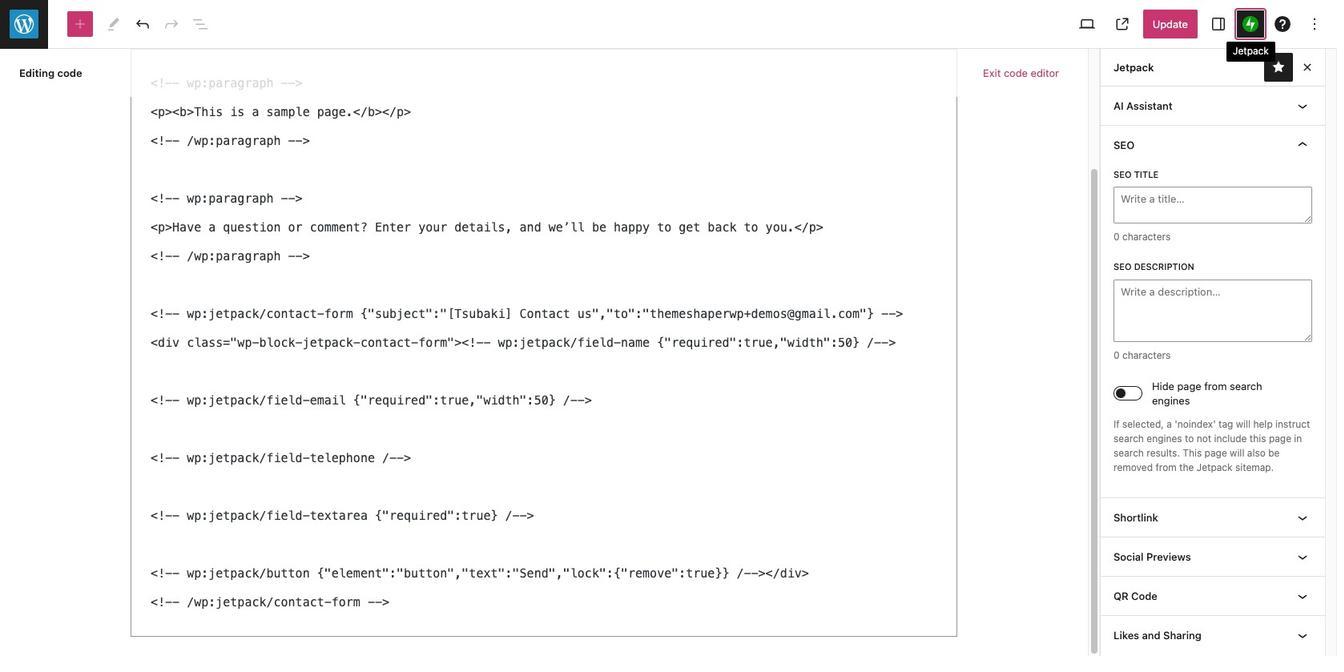 Task type: describe. For each thing, give the bounding box(es) containing it.
1 vertical spatial page
[[1269, 433, 1292, 445]]

undo image
[[133, 14, 152, 34]]

editing
[[19, 67, 55, 79]]

qr code
[[1114, 590, 1158, 603]]

from inside hide page from search engines
[[1205, 380, 1227, 392]]

qr
[[1114, 590, 1129, 603]]

Start writing with text or HTML text field
[[131, 48, 958, 637]]

engines inside if selected, a 'noindex' tag will help instruct search engines to not include this page in search results. this page will also be removed from the jetpack sitemap.
[[1147, 433, 1182, 445]]

help image
[[1273, 14, 1292, 34]]

seo button
[[1101, 126, 1325, 164]]

2 vertical spatial search
[[1114, 447, 1144, 459]]

social previews button
[[1101, 538, 1325, 576]]

and
[[1142, 629, 1161, 642]]

close plugin image
[[1298, 58, 1317, 77]]

0 for seo description
[[1114, 349, 1120, 361]]

update button
[[1143, 10, 1198, 38]]

this
[[1183, 447, 1202, 459]]

ai assistant
[[1114, 99, 1173, 112]]

code for exit
[[1004, 67, 1028, 79]]

assistant
[[1127, 99, 1173, 112]]

settings image
[[1209, 14, 1228, 34]]

include
[[1214, 433, 1247, 445]]

seo for seo title
[[1114, 169, 1132, 179]]

characters for description
[[1123, 349, 1171, 361]]

title
[[1134, 169, 1159, 179]]

1 vertical spatial will
[[1230, 447, 1245, 459]]

view page image
[[1113, 14, 1132, 34]]

hide page from search engines
[[1152, 380, 1263, 407]]

engines inside hide page from search engines
[[1152, 394, 1190, 407]]

a
[[1167, 418, 1172, 430]]

results.
[[1147, 447, 1180, 459]]

in
[[1294, 433, 1302, 445]]

0 vertical spatial will
[[1236, 418, 1251, 430]]

SEO Description text field
[[1114, 279, 1313, 342]]

shortlink button
[[1101, 499, 1325, 537]]

likes
[[1114, 629, 1139, 642]]

be
[[1269, 447, 1280, 459]]

exit code editor button
[[974, 58, 1069, 87]]

1 vertical spatial jetpack
[[1114, 61, 1154, 74]]

page inside hide page from search engines
[[1178, 380, 1202, 392]]

SEO Title text field
[[1114, 187, 1313, 224]]

seo for seo
[[1114, 139, 1135, 151]]

options image
[[1305, 14, 1325, 34]]

ai
[[1114, 99, 1124, 112]]

jetpack inside if selected, a 'noindex' tag will help instruct search engines to not include this page in search results. this page will also be removed from the jetpack sitemap.
[[1197, 462, 1233, 474]]

not
[[1197, 433, 1212, 445]]

2 vertical spatial page
[[1205, 447, 1227, 459]]

seo title
[[1114, 169, 1159, 179]]

instruct
[[1276, 418, 1310, 430]]

editing code
[[19, 67, 82, 79]]

previews
[[1147, 551, 1191, 563]]

'noindex'
[[1175, 418, 1216, 430]]

this
[[1250, 433, 1266, 445]]

removed
[[1114, 462, 1153, 474]]

selected,
[[1123, 418, 1164, 430]]



Task type: locate. For each thing, give the bounding box(es) containing it.
code
[[1131, 590, 1158, 603]]

also
[[1247, 447, 1266, 459]]

code right exit
[[1004, 67, 1028, 79]]

engines down hide
[[1152, 394, 1190, 407]]

1 vertical spatial seo
[[1114, 169, 1132, 179]]

if
[[1114, 418, 1120, 430]]

redo image
[[162, 14, 181, 34]]

from
[[1205, 380, 1227, 392], [1156, 462, 1177, 474]]

1 characters from the top
[[1123, 231, 1171, 243]]

page down not
[[1205, 447, 1227, 459]]

2 seo from the top
[[1114, 169, 1132, 179]]

page up be
[[1269, 433, 1292, 445]]

seo up seo title
[[1114, 139, 1135, 151]]

sitemap.
[[1236, 462, 1274, 474]]

1 vertical spatial 0 characters
[[1114, 349, 1171, 361]]

description
[[1134, 262, 1195, 272]]

2 horizontal spatial page
[[1269, 433, 1292, 445]]

0 for seo title
[[1114, 231, 1120, 243]]

0 horizontal spatial jetpack
[[1114, 61, 1154, 74]]

0 vertical spatial engines
[[1152, 394, 1190, 407]]

engines
[[1152, 394, 1190, 407], [1147, 433, 1182, 445]]

1 horizontal spatial code
[[1004, 67, 1028, 79]]

social previews
[[1114, 551, 1191, 563]]

1 0 from the top
[[1114, 231, 1120, 243]]

engines up results. in the right of the page
[[1147, 433, 1182, 445]]

tag
[[1219, 418, 1233, 430]]

jetpack inside tooltip
[[1233, 45, 1269, 57]]

seo for seo description
[[1114, 262, 1132, 272]]

jetpack image
[[1243, 16, 1259, 32]]

0 characters
[[1114, 231, 1171, 243], [1114, 349, 1171, 361]]

jetpack down this at the bottom of page
[[1197, 462, 1233, 474]]

unpin from toolbar image
[[1269, 58, 1288, 77]]

2 0 characters from the top
[[1114, 349, 1171, 361]]

jetpack tooltip
[[1227, 42, 1276, 62]]

shortlink
[[1114, 511, 1158, 524]]

0 horizontal spatial page
[[1178, 380, 1202, 392]]

2 vertical spatial jetpack
[[1197, 462, 1233, 474]]

0 characters for description
[[1114, 349, 1171, 361]]

exit code editor
[[983, 67, 1059, 79]]

from up tag
[[1205, 380, 1227, 392]]

0 characters up seo description
[[1114, 231, 1171, 243]]

1 code from the left
[[57, 67, 82, 79]]

0 vertical spatial seo
[[1114, 139, 1135, 151]]

1 horizontal spatial from
[[1205, 380, 1227, 392]]

search up help
[[1230, 380, 1263, 392]]

hide
[[1152, 380, 1175, 392]]

1 horizontal spatial page
[[1205, 447, 1227, 459]]

update
[[1153, 18, 1188, 30]]

code for editing
[[57, 67, 82, 79]]

0 characters up hide
[[1114, 349, 1171, 361]]

0 vertical spatial characters
[[1123, 231, 1171, 243]]

2 vertical spatial seo
[[1114, 262, 1132, 272]]

1 seo from the top
[[1114, 139, 1135, 151]]

0 vertical spatial 0
[[1114, 231, 1120, 243]]

jetpack down jetpack icon
[[1233, 45, 1269, 57]]

jetpack up the ai assistant
[[1114, 61, 1154, 74]]

0 vertical spatial from
[[1205, 380, 1227, 392]]

search
[[1230, 380, 1263, 392], [1114, 433, 1144, 445], [1114, 447, 1144, 459]]

0 horizontal spatial from
[[1156, 462, 1177, 474]]

social
[[1114, 551, 1144, 563]]

if selected, a 'noindex' tag will help instruct search engines to not include this page in search results. this page will also be removed from the jetpack sitemap.
[[1114, 418, 1310, 474]]

0 vertical spatial page
[[1178, 380, 1202, 392]]

1 vertical spatial engines
[[1147, 433, 1182, 445]]

0 up if
[[1114, 349, 1120, 361]]

0 horizontal spatial code
[[57, 67, 82, 79]]

exit
[[983, 67, 1001, 79]]

1 horizontal spatial jetpack
[[1197, 462, 1233, 474]]

characters for title
[[1123, 231, 1171, 243]]

seo left title
[[1114, 169, 1132, 179]]

page right hide
[[1178, 380, 1202, 392]]

3 seo from the top
[[1114, 262, 1132, 272]]

qr code button
[[1101, 577, 1325, 616]]

0 vertical spatial 0 characters
[[1114, 231, 1171, 243]]

2 characters from the top
[[1123, 349, 1171, 361]]

page
[[1178, 380, 1202, 392], [1269, 433, 1292, 445], [1205, 447, 1227, 459]]

1 vertical spatial search
[[1114, 433, 1144, 445]]

0 characters for title
[[1114, 231, 1171, 243]]

likes and sharing
[[1114, 629, 1202, 642]]

0
[[1114, 231, 1120, 243], [1114, 349, 1120, 361]]

search down if
[[1114, 433, 1144, 445]]

from down results. in the right of the page
[[1156, 462, 1177, 474]]

1 vertical spatial characters
[[1123, 349, 1171, 361]]

search inside hide page from search engines
[[1230, 380, 1263, 392]]

ai assistant button
[[1101, 87, 1325, 125]]

editor
[[1031, 67, 1059, 79]]

2 code from the left
[[1004, 67, 1028, 79]]

code
[[57, 67, 82, 79], [1004, 67, 1028, 79]]

code right editing
[[57, 67, 82, 79]]

likes and sharing button
[[1101, 616, 1325, 655]]

seo inside 'seo' dropdown button
[[1114, 139, 1135, 151]]

seo
[[1114, 139, 1135, 151], [1114, 169, 1132, 179], [1114, 262, 1132, 272]]

characters up seo description
[[1123, 231, 1171, 243]]

search up removed
[[1114, 447, 1144, 459]]

the
[[1180, 462, 1194, 474]]

2 horizontal spatial jetpack
[[1233, 45, 1269, 57]]

1 vertical spatial 0
[[1114, 349, 1120, 361]]

jetpack
[[1233, 45, 1269, 57], [1114, 61, 1154, 74], [1197, 462, 1233, 474]]

from inside if selected, a 'noindex' tag will help instruct search engines to not include this page in search results. this page will also be removed from the jetpack sitemap.
[[1156, 462, 1177, 474]]

seo description
[[1114, 262, 1195, 272]]

help
[[1254, 418, 1273, 430]]

will down include
[[1230, 447, 1245, 459]]

preview image
[[1078, 14, 1097, 34]]

seo left description
[[1114, 262, 1132, 272]]

1 0 characters from the top
[[1114, 231, 1171, 243]]

will
[[1236, 418, 1251, 430], [1230, 447, 1245, 459]]

to
[[1185, 433, 1194, 445]]

characters up hide
[[1123, 349, 1171, 361]]

sharing
[[1164, 629, 1202, 642]]

0 up seo description
[[1114, 231, 1120, 243]]

characters
[[1123, 231, 1171, 243], [1123, 349, 1171, 361]]

0 vertical spatial jetpack
[[1233, 45, 1269, 57]]

0 vertical spatial search
[[1230, 380, 1263, 392]]

code inside button
[[1004, 67, 1028, 79]]

1 vertical spatial from
[[1156, 462, 1177, 474]]

2 0 from the top
[[1114, 349, 1120, 361]]

will right tag
[[1236, 418, 1251, 430]]



Task type: vqa. For each thing, say whether or not it's contained in the screenshot.
the Sent within the Sent last month 0
no



